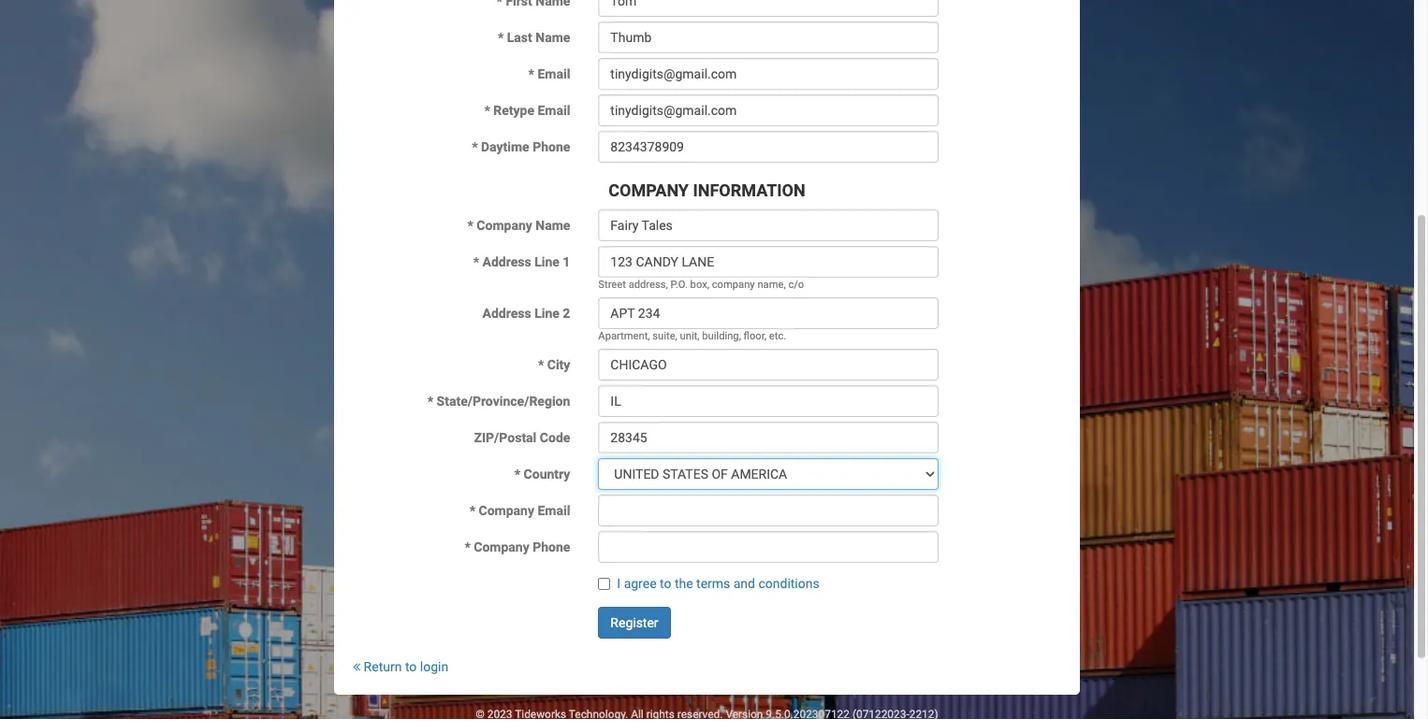 Task type: describe. For each thing, give the bounding box(es) containing it.
phone for * daytime phone
[[533, 140, 570, 155]]

* for * state/province/region
[[428, 394, 433, 409]]

i agree to the terms and conditions link
[[617, 577, 820, 592]]

* Daytime Phone text field
[[598, 131, 938, 163]]

name,
[[758, 279, 786, 291]]

p.o.
[[671, 279, 688, 291]]

* for * company phone
[[465, 540, 471, 555]]

city
[[547, 358, 570, 372]]

retype
[[493, 103, 534, 118]]

register button
[[598, 607, 671, 639]]

etc.
[[769, 330, 786, 343]]

2 line from the top
[[535, 306, 560, 321]]

conditions
[[759, 577, 820, 592]]

return to login
[[360, 660, 448, 675]]

* for * company email
[[470, 504, 475, 519]]

* for * company name
[[468, 218, 473, 233]]

information
[[693, 181, 806, 200]]

* Last Name text field
[[598, 22, 938, 54]]

angle double left image
[[353, 661, 360, 674]]

return to login link
[[353, 660, 448, 675]]

* for * country
[[515, 467, 521, 482]]

company for phone
[[474, 540, 529, 555]]

* daytime phone
[[472, 140, 570, 155]]

* state/province/region
[[428, 394, 570, 409]]

building,
[[702, 330, 741, 343]]

* for * city
[[538, 358, 544, 372]]

terms
[[696, 577, 730, 592]]

2 address from the top
[[483, 306, 531, 321]]

name for * company name
[[536, 218, 570, 233]]

register
[[611, 616, 659, 631]]

the
[[675, 577, 693, 592]]

* State/Province/Region text field
[[598, 386, 938, 417]]

company
[[712, 279, 755, 291]]

* retype email
[[484, 103, 570, 118]]

return
[[364, 660, 402, 675]]

zip/postal
[[474, 431, 537, 446]]

* for * address line 1
[[473, 255, 479, 270]]

* Retype Email text field
[[598, 95, 938, 127]]

* First Name text field
[[598, 0, 938, 17]]

and
[[734, 577, 755, 592]]

street address, p.o. box, company name, c/o
[[598, 279, 804, 291]]

* company phone
[[465, 540, 570, 555]]

* address line 1
[[473, 255, 570, 270]]

address,
[[629, 279, 668, 291]]

* last name
[[498, 30, 570, 45]]



Task type: locate. For each thing, give the bounding box(es) containing it.
* left "retype"
[[484, 103, 490, 118]]

name up 1
[[536, 218, 570, 233]]

* left daytime
[[472, 140, 478, 155]]

email down * last name
[[538, 67, 570, 82]]

0 vertical spatial to
[[660, 577, 671, 592]]

* up * address line 1
[[468, 218, 473, 233]]

company for name
[[477, 218, 532, 233]]

0 vertical spatial address
[[482, 255, 531, 270]]

last
[[507, 30, 532, 45]]

2 email from the top
[[538, 103, 570, 118]]

i
[[617, 577, 621, 592]]

* for * last name
[[498, 30, 504, 45]]

zip/postal code
[[474, 431, 570, 446]]

* country
[[515, 467, 570, 482]]

ZIP/Postal Code text field
[[598, 422, 938, 454]]

1 vertical spatial phone
[[533, 540, 570, 555]]

company
[[609, 181, 689, 200], [477, 218, 532, 233], [479, 504, 534, 519], [474, 540, 529, 555]]

line left 2
[[535, 306, 560, 321]]

name
[[536, 30, 570, 45], [536, 218, 570, 233]]

1
[[563, 255, 570, 270]]

box,
[[690, 279, 709, 291]]

* email
[[528, 67, 570, 82]]

* city
[[538, 358, 570, 372]]

2 name from the top
[[536, 218, 570, 233]]

floor,
[[744, 330, 767, 343]]

to
[[660, 577, 671, 592], [405, 660, 417, 675]]

email
[[538, 67, 570, 82], [538, 103, 570, 118], [538, 504, 570, 519]]

* left last
[[498, 30, 504, 45]]

None checkbox
[[598, 578, 611, 591]]

* for * email
[[528, 67, 534, 82]]

* up the * company phone
[[470, 504, 475, 519]]

email for * company email
[[538, 504, 570, 519]]

address down * company name
[[482, 255, 531, 270]]

* company name
[[468, 218, 570, 233]]

name for * last name
[[536, 30, 570, 45]]

email down country
[[538, 504, 570, 519]]

apartment, suite, unit, building, floor, etc.
[[598, 330, 786, 343]]

3 email from the top
[[538, 504, 570, 519]]

* left the city
[[538, 358, 544, 372]]

* Address Line 1 text field
[[598, 246, 938, 278]]

name right last
[[536, 30, 570, 45]]

* City text field
[[598, 349, 938, 381]]

* Email text field
[[598, 58, 938, 90]]

* Company Phone text field
[[598, 532, 938, 563]]

daytime
[[481, 140, 529, 155]]

1 vertical spatial email
[[538, 103, 570, 118]]

* down * last name
[[528, 67, 534, 82]]

phone for * company phone
[[533, 540, 570, 555]]

* for * daytime phone
[[472, 140, 478, 155]]

line
[[535, 255, 560, 270], [535, 306, 560, 321]]

login
[[420, 660, 448, 675]]

address line 2
[[483, 306, 570, 321]]

email down the * email
[[538, 103, 570, 118]]

1 address from the top
[[482, 255, 531, 270]]

*
[[498, 30, 504, 45], [528, 67, 534, 82], [484, 103, 490, 118], [472, 140, 478, 155], [468, 218, 473, 233], [473, 255, 479, 270], [538, 358, 544, 372], [428, 394, 433, 409], [515, 467, 521, 482], [470, 504, 475, 519], [465, 540, 471, 555]]

1 email from the top
[[538, 67, 570, 82]]

1 vertical spatial address
[[483, 306, 531, 321]]

2 vertical spatial email
[[538, 504, 570, 519]]

* for * retype email
[[484, 103, 490, 118]]

to left the on the left bottom of the page
[[660, 577, 671, 592]]

address
[[482, 255, 531, 270], [483, 306, 531, 321]]

state/province/region
[[437, 394, 570, 409]]

1 line from the top
[[535, 255, 560, 270]]

* down * company name
[[473, 255, 479, 270]]

0 vertical spatial phone
[[533, 140, 570, 155]]

to left login
[[405, 660, 417, 675]]

unit,
[[680, 330, 700, 343]]

country
[[524, 467, 570, 482]]

phone down '* company email'
[[533, 540, 570, 555]]

0 horizontal spatial to
[[405, 660, 417, 675]]

* Company Email text field
[[598, 495, 938, 527]]

* company email
[[470, 504, 570, 519]]

1 vertical spatial to
[[405, 660, 417, 675]]

1 phone from the top
[[533, 140, 570, 155]]

phone down the '* retype email'
[[533, 140, 570, 155]]

* left state/province/region
[[428, 394, 433, 409]]

email for * retype email
[[538, 103, 570, 118]]

0 vertical spatial name
[[536, 30, 570, 45]]

* Company Name text field
[[598, 210, 938, 241]]

* left country
[[515, 467, 521, 482]]

c/o
[[788, 279, 804, 291]]

phone
[[533, 140, 570, 155], [533, 540, 570, 555]]

2
[[563, 306, 570, 321]]

1 vertical spatial name
[[536, 218, 570, 233]]

street
[[598, 279, 626, 291]]

code
[[540, 431, 570, 446]]

agree
[[624, 577, 657, 592]]

* down '* company email'
[[465, 540, 471, 555]]

line left 1
[[535, 255, 560, 270]]

0 vertical spatial email
[[538, 67, 570, 82]]

Address Line 2 text field
[[598, 298, 938, 329]]

1 name from the top
[[536, 30, 570, 45]]

i agree to the terms and conditions
[[617, 577, 820, 592]]

1 vertical spatial line
[[535, 306, 560, 321]]

apartment,
[[598, 330, 650, 343]]

company information
[[609, 181, 806, 200]]

company for email
[[479, 504, 534, 519]]

suite,
[[653, 330, 677, 343]]

0 vertical spatial line
[[535, 255, 560, 270]]

address down * address line 1
[[483, 306, 531, 321]]

1 horizontal spatial to
[[660, 577, 671, 592]]

2 phone from the top
[[533, 540, 570, 555]]



Task type: vqa. For each thing, say whether or not it's contained in the screenshot.
- in Today                                                                                                                                                                                                                                                                                                                                                                                                                                                                                                                                                                                                                                                                                                           8:00 AM - 5:00 AM * In-gate transactions (export or empty drop, import pick) will not be given past 16:00
no



